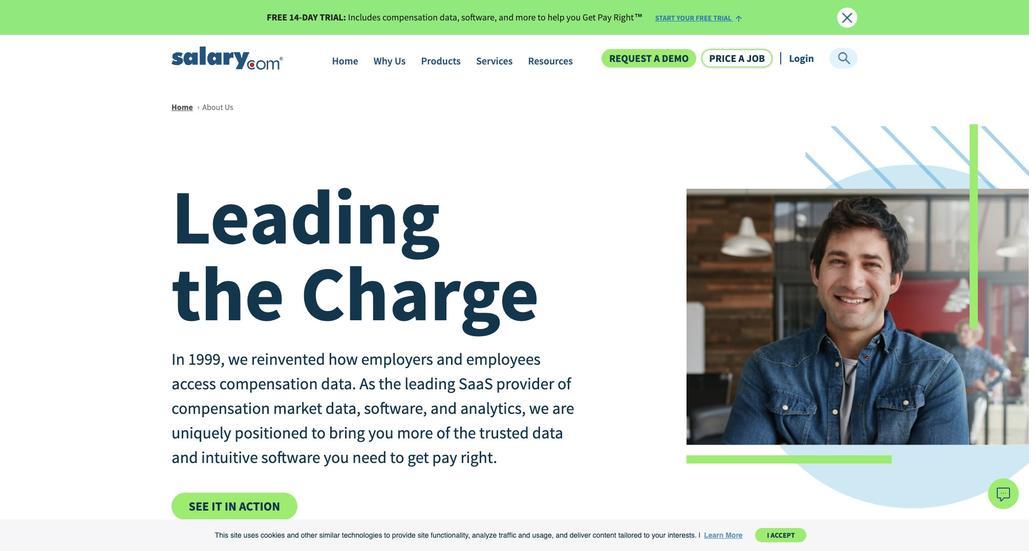 Task type: describe. For each thing, give the bounding box(es) containing it.
about us
[[203, 102, 234, 112]]

as
[[360, 374, 376, 394]]

trusted
[[480, 423, 529, 444]]

job
[[747, 52, 766, 65]]

to left the your
[[644, 532, 650, 540]]

pay
[[433, 448, 458, 468]]

uses
[[244, 532, 259, 540]]

right™
[[614, 11, 644, 23]]

action
[[239, 499, 280, 515]]

|
[[699, 532, 701, 540]]

1999,
[[188, 349, 225, 370]]

more inside "in 1999, we reinvented how employers and employees access compensation data. as the leading saas provider of compensation market data, software, and analytics, we are uniquely positioned to bring you more of the trusted data and intuitive software you need to get pay right."
[[397, 423, 433, 444]]

0 horizontal spatial we
[[228, 349, 248, 370]]

0 vertical spatial software,
[[462, 11, 497, 23]]

1 vertical spatial the
[[379, 374, 402, 394]]

and up services
[[499, 11, 514, 23]]

technologies
[[342, 532, 382, 540]]

traffic
[[499, 532, 517, 540]]

why us link
[[374, 54, 406, 72]]

pay
[[598, 11, 612, 23]]

i accept
[[768, 531, 796, 541]]

free
[[696, 13, 712, 23]]

content
[[593, 532, 617, 540]]

more
[[726, 532, 743, 540]]

help
[[548, 11, 565, 23]]

to left the get
[[390, 448, 405, 468]]

search image
[[838, 51, 852, 66]]

0 vertical spatial more
[[516, 11, 536, 23]]

the charge
[[172, 245, 540, 342]]

1 vertical spatial of
[[437, 423, 450, 444]]

accept
[[771, 531, 796, 541]]

see it in action
[[189, 499, 280, 515]]

it
[[212, 499, 222, 515]]

access
[[172, 374, 216, 394]]

see
[[189, 499, 209, 515]]

trial
[[714, 13, 732, 23]]

to left provide
[[384, 532, 390, 540]]

0 vertical spatial the
[[172, 245, 285, 342]]

1 site from the left
[[231, 532, 242, 540]]

data, inside "in 1999, we reinvented how employers and employees access compensation data. as the leading saas provider of compensation market data, software, and analytics, we are uniquely positioned to bring you more of the trusted data and intuitive software you need to get pay right."
[[326, 399, 361, 419]]

leading
[[405, 374, 456, 394]]

resources
[[528, 54, 573, 67]]

why us
[[374, 54, 406, 67]]

get
[[408, 448, 429, 468]]

data.
[[321, 374, 357, 394]]

and down uniquely
[[172, 448, 198, 468]]

1 horizontal spatial you
[[369, 423, 394, 444]]

trial:
[[320, 11, 346, 23]]

0 vertical spatial home link
[[332, 54, 358, 72]]

analyze
[[472, 532, 497, 540]]

your
[[652, 532, 666, 540]]

login
[[790, 52, 815, 65]]

interests.
[[668, 532, 697, 540]]

us for about us
[[225, 102, 234, 112]]

demo
[[662, 52, 689, 65]]

get
[[583, 11, 596, 23]]

how
[[329, 349, 358, 370]]

price a job link
[[702, 49, 773, 68]]

this
[[215, 532, 229, 540]]

other
[[301, 532, 317, 540]]

cookies
[[261, 532, 285, 540]]

i accept button
[[756, 529, 807, 543]]

provider
[[497, 374, 555, 394]]

login link
[[790, 52, 815, 65]]

deliver
[[570, 532, 591, 540]]



Task type: vqa. For each thing, say whether or not it's contained in the screenshot.
the right site
yes



Task type: locate. For each thing, give the bounding box(es) containing it.
software, inside "in 1999, we reinvented how employers and employees access compensation data. as the leading saas provider of compensation market data, software, and analytics, we are uniquely positioned to bring you more of the trusted data and intuitive software you need to get pay right."
[[364, 399, 427, 419]]

1 horizontal spatial of
[[558, 374, 572, 394]]

employees
[[467, 349, 541, 370]]

see it in action link
[[172, 493, 298, 521]]

learn more button
[[703, 528, 745, 544]]

in 1999, we reinvented how employers and employees access compensation data. as the leading saas provider of compensation market data, software, and analytics, we are uniquely positioned to bring you more of the trusted data and intuitive software you need to get pay right.
[[172, 349, 575, 468]]

usage,
[[533, 532, 554, 540]]

compensation
[[383, 11, 438, 23], [219, 374, 318, 394], [172, 399, 270, 419]]

1 horizontal spatial us
[[395, 54, 406, 67]]

1 vertical spatial compensation
[[219, 374, 318, 394]]

functionality,
[[431, 532, 470, 540]]

to left "bring"
[[312, 423, 326, 444]]

site right provide
[[418, 532, 429, 540]]

software,
[[462, 11, 497, 23], [364, 399, 427, 419]]

a left 'job'
[[739, 52, 745, 65]]

analytics,
[[461, 399, 526, 419]]

1 horizontal spatial we
[[529, 399, 549, 419]]

1 vertical spatial software,
[[364, 399, 427, 419]]

1 vertical spatial more
[[397, 423, 433, 444]]

a for job
[[739, 52, 745, 65]]

start
[[656, 13, 676, 23]]

0 horizontal spatial data,
[[326, 399, 361, 419]]

tailored
[[619, 532, 642, 540]]

provide
[[392, 532, 416, 540]]

data,
[[440, 11, 460, 23], [326, 399, 361, 419]]

cookieconsent dialog
[[0, 520, 1030, 552]]

resources link
[[528, 54, 573, 72]]

compensation right includes
[[383, 11, 438, 23]]

you down "bring"
[[324, 448, 349, 468]]

a left demo
[[654, 52, 660, 65]]

0 vertical spatial of
[[558, 374, 572, 394]]

to left help
[[538, 11, 546, 23]]

0 vertical spatial we
[[228, 349, 248, 370]]

1 vertical spatial home
[[172, 102, 193, 112]]

0 horizontal spatial you
[[324, 448, 349, 468]]

intuitive
[[201, 448, 258, 468]]

need
[[353, 448, 387, 468]]

request a demo link
[[602, 49, 697, 68]]

0 vertical spatial data,
[[440, 11, 460, 23]]

0 horizontal spatial home
[[172, 102, 193, 112]]

0 horizontal spatial home link
[[172, 102, 193, 112]]

in
[[225, 499, 237, 515]]

software, up services
[[462, 11, 497, 23]]

are
[[553, 399, 575, 419]]

2 vertical spatial compensation
[[172, 399, 270, 419]]

request a demo
[[610, 52, 689, 65]]

salary.com image
[[172, 46, 283, 70]]

more left help
[[516, 11, 536, 23]]

0 vertical spatial you
[[567, 11, 581, 23]]

the
[[172, 245, 285, 342], [379, 374, 402, 394], [454, 423, 476, 444]]

0 horizontal spatial of
[[437, 423, 450, 444]]

us right why
[[395, 54, 406, 67]]

employers
[[361, 349, 433, 370]]

of up the are
[[558, 374, 572, 394]]

bring
[[329, 423, 365, 444]]

services
[[476, 54, 513, 67]]

price
[[710, 52, 737, 65]]

we left the are
[[529, 399, 549, 419]]

1 horizontal spatial home
[[332, 54, 358, 67]]

2 vertical spatial you
[[324, 448, 349, 468]]

and left other
[[287, 532, 299, 540]]

and right the traffic
[[519, 532, 531, 540]]

start your free trial link
[[656, 13, 742, 23]]

more
[[516, 11, 536, 23], [397, 423, 433, 444]]

saas
[[459, 374, 493, 394]]

about
[[203, 102, 223, 112]]

home link left why
[[332, 54, 358, 72]]

learn
[[705, 532, 724, 540]]

i
[[768, 531, 770, 541]]

us right "about"
[[225, 102, 234, 112]]

0 horizontal spatial a
[[654, 52, 660, 65]]

home left why
[[332, 54, 358, 67]]

services link
[[476, 54, 513, 72]]

1 horizontal spatial home link
[[332, 54, 358, 72]]

1 horizontal spatial a
[[739, 52, 745, 65]]

products link
[[421, 54, 461, 72]]

home left "about"
[[172, 102, 193, 112]]

0 horizontal spatial the
[[172, 245, 285, 342]]

uniquely
[[172, 423, 231, 444]]

charge
[[301, 245, 540, 342]]

a for demo
[[654, 52, 660, 65]]

1 horizontal spatial the
[[379, 374, 402, 394]]

1 horizontal spatial site
[[418, 532, 429, 540]]

why
[[374, 54, 393, 67]]

site right "this"
[[231, 532, 242, 540]]

in
[[172, 349, 185, 370]]

products
[[421, 54, 461, 67]]

start your free trial
[[656, 13, 734, 23]]

includes
[[348, 11, 381, 23]]

more up the get
[[397, 423, 433, 444]]

2 horizontal spatial the
[[454, 423, 476, 444]]

0 vertical spatial us
[[395, 54, 406, 67]]

we right 1999,
[[228, 349, 248, 370]]

and down leading
[[431, 399, 457, 419]]

0 vertical spatial home
[[332, 54, 358, 67]]

0 horizontal spatial software,
[[364, 399, 427, 419]]

1 vertical spatial data,
[[326, 399, 361, 419]]

you left get
[[567, 11, 581, 23]]

14-
[[289, 11, 302, 23]]

your
[[677, 13, 695, 23]]

free
[[267, 11, 288, 23]]

1 vertical spatial home link
[[172, 102, 193, 112]]

software
[[261, 448, 321, 468]]

to
[[538, 11, 546, 23], [312, 423, 326, 444], [390, 448, 405, 468], [384, 532, 390, 540], [644, 532, 650, 540]]

1 vertical spatial you
[[369, 423, 394, 444]]

positioned
[[235, 423, 308, 444]]

0 horizontal spatial more
[[397, 423, 433, 444]]

of
[[558, 374, 572, 394], [437, 423, 450, 444]]

this site uses cookies and other similar technologies to provide site functionality, analyze traffic and usage, and deliver content tailored to your interests. | learn more
[[215, 532, 743, 540]]

0 horizontal spatial us
[[225, 102, 234, 112]]

data
[[533, 423, 564, 444]]

2 vertical spatial the
[[454, 423, 476, 444]]

a inside 'price a job' link
[[739, 52, 745, 65]]

0 vertical spatial compensation
[[383, 11, 438, 23]]

2 horizontal spatial you
[[567, 11, 581, 23]]

right.
[[461, 448, 498, 468]]

free 14-day trial: includes compensation data, software, and more to help you get pay right™
[[267, 11, 645, 23]]

0 horizontal spatial site
[[231, 532, 242, 540]]

1 horizontal spatial software,
[[462, 11, 497, 23]]

software, down as
[[364, 399, 427, 419]]

reinvented
[[251, 349, 325, 370]]

and up leading
[[437, 349, 463, 370]]

of up pay
[[437, 423, 450, 444]]

similar
[[319, 532, 340, 540]]

2 a from the left
[[739, 52, 745, 65]]

request
[[610, 52, 652, 65]]

1 horizontal spatial data,
[[440, 11, 460, 23]]

1 vertical spatial us
[[225, 102, 234, 112]]

home link left "about"
[[172, 102, 193, 112]]

site
[[231, 532, 242, 540], [418, 532, 429, 540]]

home link
[[332, 54, 358, 72], [172, 102, 193, 112]]

data, up "bring"
[[326, 399, 361, 419]]

1 horizontal spatial more
[[516, 11, 536, 23]]

we
[[228, 349, 248, 370], [529, 399, 549, 419]]

2 site from the left
[[418, 532, 429, 540]]

and left deliver
[[556, 532, 568, 540]]

home
[[332, 54, 358, 67], [172, 102, 193, 112]]

1 vertical spatial we
[[529, 399, 549, 419]]

compensation down 'reinvented'
[[219, 374, 318, 394]]

us for why us
[[395, 54, 406, 67]]

leading
[[172, 168, 441, 265]]

price a job
[[710, 52, 766, 65]]

1 a from the left
[[654, 52, 660, 65]]

market
[[273, 399, 322, 419]]

compensation up uniquely
[[172, 399, 270, 419]]

us
[[395, 54, 406, 67], [225, 102, 234, 112]]

data, up the products
[[440, 11, 460, 23]]

day
[[302, 11, 318, 23]]

you up need
[[369, 423, 394, 444]]

a inside request a demo link
[[654, 52, 660, 65]]

a
[[654, 52, 660, 65], [739, 52, 745, 65]]



